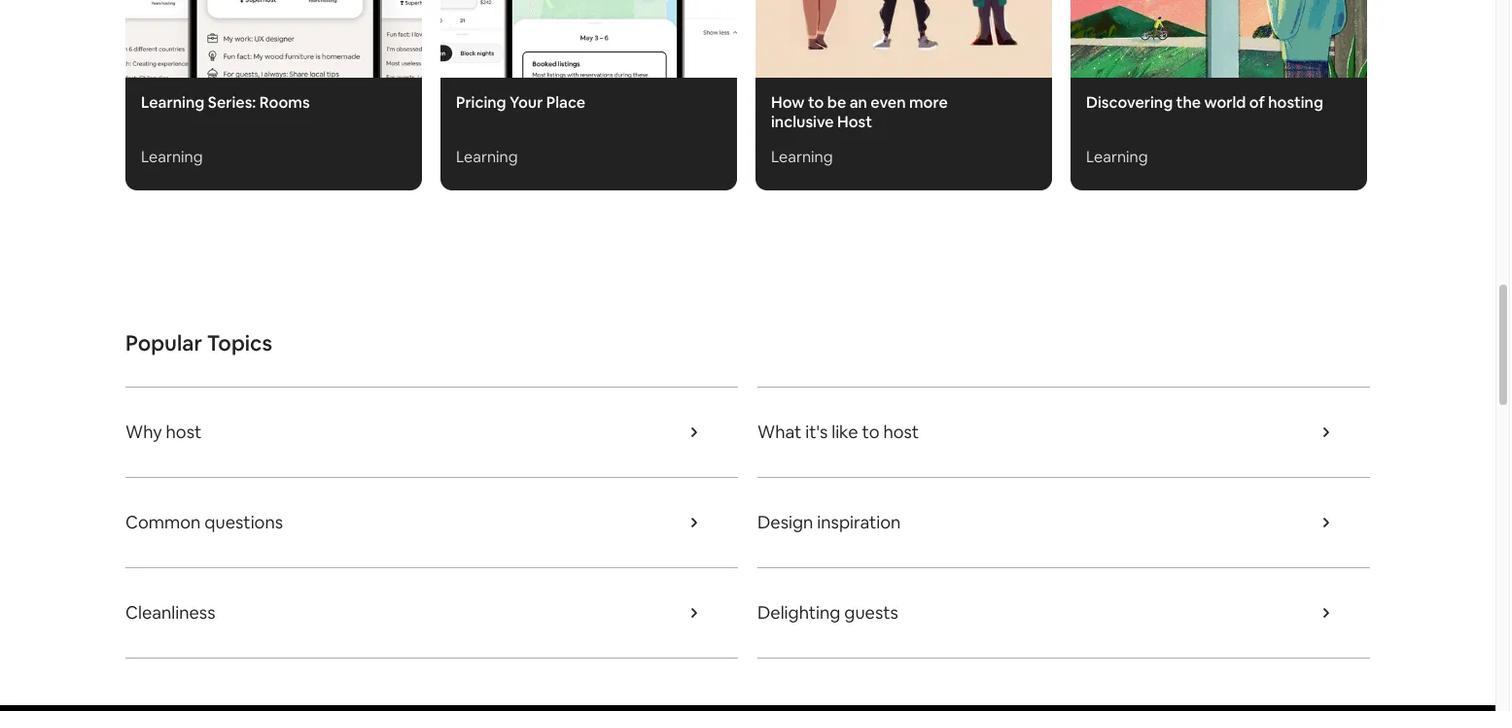 Task type: describe. For each thing, give the bounding box(es) containing it.
design inspiration
[[758, 512, 901, 534]]

common
[[125, 512, 201, 534]]

to
[[808, 93, 824, 113]]

more
[[909, 93, 948, 113]]

even
[[871, 93, 906, 113]]

learning for learning series: rooms
[[141, 147, 203, 168]]

cleanliness link
[[125, 569, 738, 660]]

topics
[[207, 330, 272, 357]]

the
[[1176, 93, 1201, 113]]

delighting guests link
[[758, 569, 1370, 660]]

discovering the world of hosting
[[1086, 93, 1324, 113]]

how
[[771, 93, 805, 113]]

series: rooms
[[208, 93, 310, 113]]

learning for how to be an even more inclusive host
[[771, 147, 833, 168]]

inspiration
[[817, 512, 901, 534]]

what it's like to host
[[758, 421, 919, 444]]

host
[[166, 421, 202, 444]]

what it's like to host link
[[758, 388, 1370, 479]]

learning left the series: rooms on the left of page
[[141, 93, 205, 113]]

learning series: rooms
[[141, 93, 310, 113]]

popular topics
[[125, 330, 272, 357]]

common questions
[[125, 512, 283, 534]]



Task type: vqa. For each thing, say whether or not it's contained in the screenshot.
first 20 from left
no



Task type: locate. For each thing, give the bounding box(es) containing it.
of hosting
[[1249, 93, 1324, 113]]

delighting
[[758, 602, 841, 625]]

discovering
[[1086, 93, 1173, 113]]

five people with a variety of body types and skin tones, and one of them is using a cane. image
[[756, 0, 1052, 78], [756, 0, 1052, 78]]

like
[[832, 421, 858, 444]]

common questions link
[[125, 479, 738, 569]]

pricing
[[456, 93, 506, 113]]

cleanliness
[[125, 602, 215, 625]]

learning down pricing
[[456, 147, 518, 168]]

learning
[[141, 93, 205, 113], [141, 147, 203, 168], [456, 147, 518, 168], [771, 147, 833, 168], [1086, 147, 1148, 168]]

what
[[758, 421, 802, 444]]

pricing your place
[[456, 93, 586, 113]]

how to be an even more inclusive host
[[771, 93, 948, 133]]

learning for discovering the world of hosting
[[1086, 147, 1148, 168]]

an
[[850, 93, 867, 113]]

popular
[[125, 330, 202, 357]]

learning down "inclusive host"
[[771, 147, 833, 168]]

delighting guests
[[758, 602, 898, 625]]

learning for pricing your place
[[456, 147, 518, 168]]

questions
[[205, 512, 283, 534]]

world
[[1204, 93, 1246, 113]]

a mobile phone shows a map of similar listings. in the background, two more phones show calendar and price breakdown tools. image
[[441, 0, 737, 78], [441, 0, 737, 78]]

inclusive host
[[771, 112, 872, 133]]

learning down discovering
[[1086, 147, 1148, 168]]

why host
[[125, 421, 202, 444]]

learning down the learning series: rooms
[[141, 147, 203, 168]]

side-by-side phone screens show the tops of five host passports, with each host's photo, name, and a few personal details. image
[[125, 0, 422, 78], [125, 0, 422, 78]]

be
[[827, 93, 846, 113]]

to host
[[862, 421, 919, 444]]

guests
[[844, 602, 898, 625]]

why host link
[[125, 388, 738, 479]]

your place
[[510, 93, 586, 113]]

design inspiration link
[[758, 479, 1370, 569]]

why
[[125, 421, 162, 444]]

it's
[[805, 421, 828, 444]]

illustration of a person holding a coffee looking out the window at a biker passing by. image
[[1071, 0, 1367, 78], [1071, 0, 1367, 78]]

design
[[758, 512, 813, 534]]



